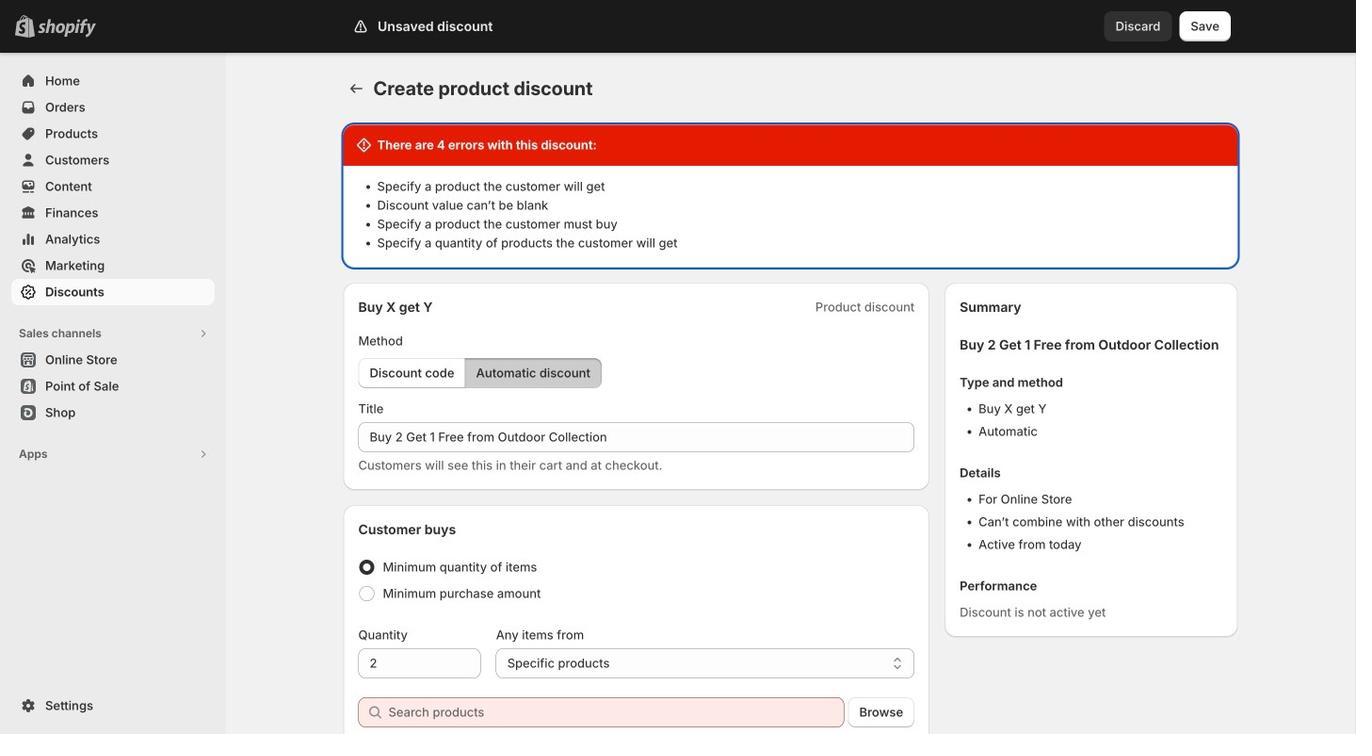Task type: vqa. For each thing, say whether or not it's contained in the screenshot.
Shopify image
yes



Task type: locate. For each thing, give the bounding box(es) containing it.
Search products text field
[[389, 697, 845, 727]]

None text field
[[359, 422, 915, 452], [359, 648, 481, 678], [359, 422, 915, 452], [359, 648, 481, 678]]



Task type: describe. For each thing, give the bounding box(es) containing it.
shopify image
[[38, 19, 96, 37]]



